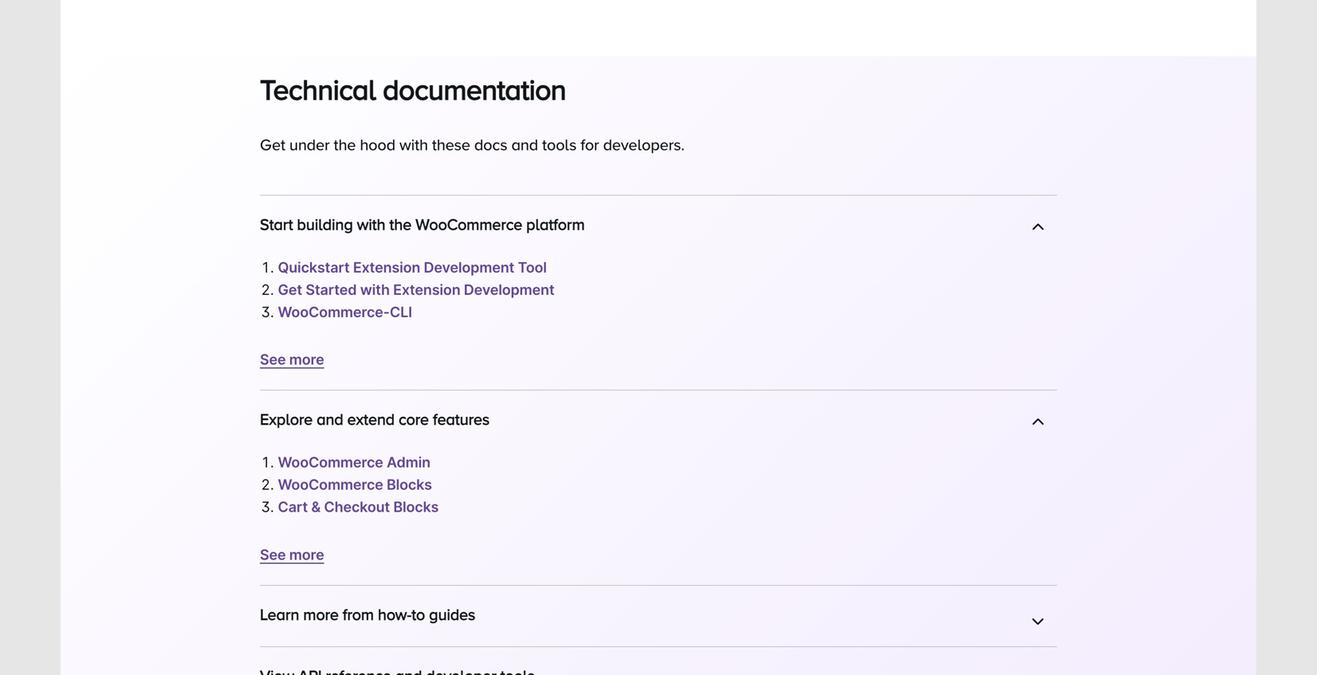 Task type: vqa. For each thing, say whether or not it's contained in the screenshot.
WHO
no



Task type: describe. For each thing, give the bounding box(es) containing it.
utilize
[[329, 649, 370, 666]]

started
[[306, 281, 357, 299]]

see for explore and extend core features
[[260, 546, 286, 564]]

learn
[[260, 605, 299, 623]]

technical
[[260, 73, 376, 105]]

platform
[[526, 215, 585, 233]]

cart
[[278, 498, 308, 516]]

cli
[[390, 303, 412, 321]]

admin
[[387, 454, 431, 471]]

how-
[[378, 605, 412, 623]]

see more for explore
[[260, 546, 324, 564]]

see more link for explore
[[260, 546, 324, 564]]

how to utilize javascript & woocommerce 101
[[278, 649, 592, 666]]

see for start building with the woocommerce platform
[[260, 351, 286, 368]]

1 vertical spatial with
[[357, 215, 385, 233]]

quickstart
[[278, 259, 350, 276]]

1 horizontal spatial to
[[412, 605, 425, 623]]

101
[[569, 649, 592, 666]]

features
[[433, 410, 490, 428]]

hood
[[360, 136, 395, 153]]

building
[[297, 215, 353, 233]]

woocommerce left 101
[[461, 649, 566, 666]]

& inside woocommerce admin woocommerce blocks cart & checkout blocks
[[311, 498, 321, 516]]

documentation
[[383, 73, 566, 105]]

woocommerce up quickstart extension development tool link
[[415, 215, 522, 233]]

see more link for start
[[260, 351, 324, 368]]

chevron up image for start building with the woocommerce platform
[[1032, 221, 1045, 237]]

1 horizontal spatial &
[[448, 649, 457, 666]]

tools
[[542, 136, 577, 153]]

chevron up image
[[1032, 611, 1045, 627]]

learn more from how-to guides
[[260, 605, 475, 623]]

these
[[432, 136, 470, 153]]

get started with extension development link
[[278, 281, 555, 299]]

from
[[343, 605, 374, 623]]

start building with the woocommerce platform
[[260, 215, 585, 233]]

guides
[[429, 605, 475, 623]]

0 horizontal spatial the
[[334, 136, 356, 153]]

see more for start
[[260, 351, 324, 368]]

technical documentation
[[260, 73, 566, 105]]

0 vertical spatial blocks
[[387, 476, 432, 494]]

1 vertical spatial blocks
[[393, 498, 439, 516]]

woocommerce blocks link
[[278, 476, 432, 494]]



Task type: locate. For each thing, give the bounding box(es) containing it.
start
[[260, 215, 293, 233]]

2 see more from the top
[[260, 546, 324, 564]]

0 vertical spatial see
[[260, 351, 286, 368]]

0 vertical spatial see more
[[260, 351, 324, 368]]

1 see from the top
[[260, 351, 286, 368]]

see more link down "cart"
[[260, 546, 324, 564]]

checkout
[[324, 498, 390, 516]]

0 horizontal spatial &
[[311, 498, 321, 516]]

2 vertical spatial more
[[303, 605, 339, 623]]

1 vertical spatial and
[[317, 410, 343, 428]]

0 horizontal spatial and
[[317, 410, 343, 428]]

docs
[[474, 136, 507, 153]]

woocommerce admin woocommerce blocks cart & checkout blocks
[[278, 454, 439, 516]]

to
[[412, 605, 425, 623], [312, 649, 326, 666]]

0 vertical spatial get
[[260, 136, 285, 153]]

0 vertical spatial see more link
[[260, 351, 324, 368]]

for
[[581, 136, 599, 153]]

how
[[278, 649, 309, 666]]

with inside quickstart extension development tool get started with extension development woocommerce-cli
[[360, 281, 390, 299]]

1 see more link from the top
[[260, 351, 324, 368]]

2 see more link from the top
[[260, 546, 324, 564]]

woocommerce up woocommerce blocks link
[[278, 454, 383, 471]]

more
[[289, 351, 324, 368], [289, 546, 324, 564], [303, 605, 339, 623]]

1 vertical spatial development
[[464, 281, 555, 299]]

see more
[[260, 351, 324, 368], [260, 546, 324, 564]]

1 vertical spatial to
[[312, 649, 326, 666]]

tool
[[518, 259, 547, 276]]

1 horizontal spatial and
[[511, 136, 538, 153]]

get under the hood with these docs and tools for developers.
[[260, 136, 685, 153]]

to left guides
[[412, 605, 425, 623]]

0 horizontal spatial to
[[312, 649, 326, 666]]

see
[[260, 351, 286, 368], [260, 546, 286, 564]]

development down tool
[[464, 281, 555, 299]]

extension
[[353, 259, 420, 276], [393, 281, 460, 299]]

0 vertical spatial chevron up image
[[1032, 221, 1045, 237]]

1 vertical spatial the
[[389, 215, 412, 233]]

chevron up image
[[1032, 221, 1045, 237], [1032, 416, 1045, 432]]

see up explore
[[260, 351, 286, 368]]

woocommerce
[[415, 215, 522, 233], [278, 454, 383, 471], [278, 476, 383, 494], [461, 649, 566, 666]]

and
[[511, 136, 538, 153], [317, 410, 343, 428]]

see more link up explore
[[260, 351, 324, 368]]

explore
[[260, 410, 313, 428]]

2 see from the top
[[260, 546, 286, 564]]

1 vertical spatial see more
[[260, 546, 324, 564]]

see down "cart"
[[260, 546, 286, 564]]

quickstart extension development tool get started with extension development woocommerce-cli
[[278, 259, 555, 321]]

developers.
[[603, 136, 685, 153]]

explore and extend core features
[[260, 410, 490, 428]]

0 vertical spatial more
[[289, 351, 324, 368]]

quickstart extension development tool link
[[278, 259, 547, 276]]

0 vertical spatial &
[[311, 498, 321, 516]]

1 vertical spatial more
[[289, 546, 324, 564]]

with right building
[[357, 215, 385, 233]]

1 vertical spatial see more link
[[260, 546, 324, 564]]

1 horizontal spatial the
[[389, 215, 412, 233]]

development
[[424, 259, 514, 276], [464, 281, 555, 299]]

see more down "cart"
[[260, 546, 324, 564]]

core
[[399, 410, 429, 428]]

extension up get started with extension development link
[[353, 259, 420, 276]]

with
[[399, 136, 428, 153], [357, 215, 385, 233], [360, 281, 390, 299]]

with up woocommerce-cli link
[[360, 281, 390, 299]]

0 vertical spatial to
[[412, 605, 425, 623]]

under
[[289, 136, 330, 153]]

extension down quickstart extension development tool link
[[393, 281, 460, 299]]

the left hood
[[334, 136, 356, 153]]

1 vertical spatial extension
[[393, 281, 460, 299]]

get inside quickstart extension development tool get started with extension development woocommerce-cli
[[278, 281, 302, 299]]

woocommerce-
[[278, 303, 390, 321]]

more for and
[[289, 546, 324, 564]]

woocommerce-cli link
[[278, 303, 412, 321]]

0 vertical spatial and
[[511, 136, 538, 153]]

1 chevron up image from the top
[[1032, 221, 1045, 237]]

0 vertical spatial the
[[334, 136, 356, 153]]

chevron up image for explore and extend core features
[[1032, 416, 1045, 432]]

more left "from"
[[303, 605, 339, 623]]

1 vertical spatial chevron up image
[[1032, 416, 1045, 432]]

and left the extend
[[317, 410, 343, 428]]

cart & checkout blocks link
[[278, 498, 439, 516]]

how to utilize javascript & woocommerce 101 link
[[278, 649, 592, 666]]

&
[[311, 498, 321, 516], [448, 649, 457, 666]]

get down quickstart at left top
[[278, 281, 302, 299]]

2 vertical spatial with
[[360, 281, 390, 299]]

more down "cart"
[[289, 546, 324, 564]]

the up quickstart extension development tool link
[[389, 215, 412, 233]]

development up get started with extension development link
[[424, 259, 514, 276]]

more down woocommerce-
[[289, 351, 324, 368]]

& down guides
[[448, 649, 457, 666]]

1 vertical spatial &
[[448, 649, 457, 666]]

to right how
[[312, 649, 326, 666]]

with right hood
[[399, 136, 428, 153]]

0 vertical spatial with
[[399, 136, 428, 153]]

0 vertical spatial development
[[424, 259, 514, 276]]

more for building
[[289, 351, 324, 368]]

the
[[334, 136, 356, 153], [389, 215, 412, 233]]

blocks
[[387, 476, 432, 494], [393, 498, 439, 516]]

and right docs
[[511, 136, 538, 153]]

get
[[260, 136, 285, 153], [278, 281, 302, 299]]

1 see more from the top
[[260, 351, 324, 368]]

1 vertical spatial see
[[260, 546, 286, 564]]

extend
[[347, 410, 395, 428]]

1 vertical spatial get
[[278, 281, 302, 299]]

& right "cart"
[[311, 498, 321, 516]]

woocommerce down woocommerce admin link
[[278, 476, 383, 494]]

javascript
[[373, 649, 444, 666]]

see more link
[[260, 351, 324, 368], [260, 546, 324, 564]]

2 chevron up image from the top
[[1032, 416, 1045, 432]]

woocommerce admin link
[[278, 454, 431, 471]]

see more up explore
[[260, 351, 324, 368]]

0 vertical spatial extension
[[353, 259, 420, 276]]

get left under
[[260, 136, 285, 153]]



